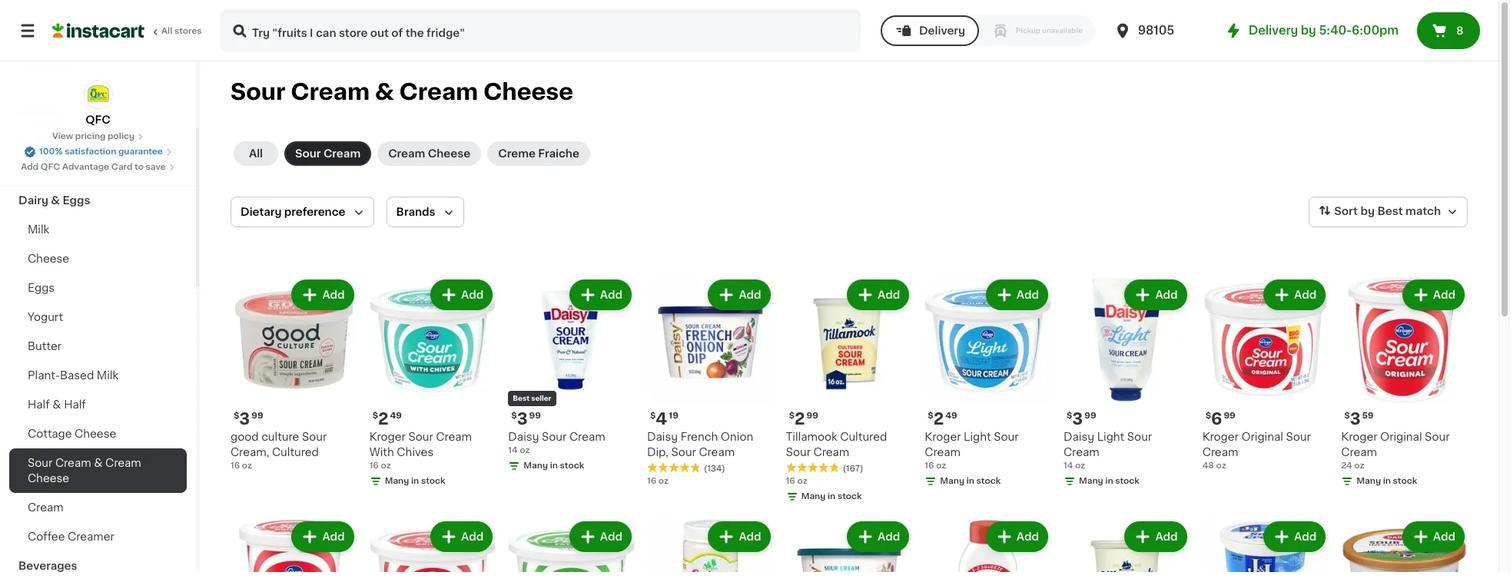 Task type: vqa. For each thing, say whether or not it's contained in the screenshot.
BAKERY
no



Task type: describe. For each thing, give the bounding box(es) containing it.
daisy for dip,
[[647, 432, 678, 442]]

cultured inside tillamook cultured sour cream
[[840, 432, 887, 442]]

sour inside 'daisy light sour cream 14 oz'
[[1127, 432, 1152, 442]]

kroger for chives
[[369, 432, 406, 442]]

Search field
[[221, 11, 859, 51]]

view pricing policy
[[52, 132, 135, 141]]

best for best match
[[1378, 206, 1403, 217]]

in for 24
[[1383, 477, 1391, 486]]

to
[[135, 163, 144, 171]]

tillamook
[[786, 432, 838, 442]]

sort by
[[1334, 206, 1375, 217]]

4
[[656, 411, 667, 427]]

produce link
[[9, 157, 187, 186]]

culture
[[261, 432, 299, 442]]

stock for daisy sour cream
[[560, 462, 584, 470]]

14 inside 'daisy light sour cream 14 oz'
[[1064, 462, 1073, 470]]

eggs link
[[9, 274, 187, 303]]

cheese down half & half link
[[75, 429, 116, 440]]

many for 16
[[940, 477, 965, 486]]

dietary preference
[[241, 207, 346, 218]]

0 horizontal spatial qfc
[[41, 163, 60, 171]]

chives
[[397, 447, 434, 458]]

delivery for delivery
[[919, 25, 965, 36]]

kroger sour cream with chives 16 oz
[[369, 432, 472, 470]]

coffee creamer link
[[9, 523, 187, 552]]

all stores link
[[52, 9, 203, 52]]

many in stock for 24
[[1357, 477, 1417, 486]]

49 for light
[[946, 412, 957, 420]]

cream link
[[9, 493, 187, 523]]

$ 2 49 for kroger light sour cream
[[928, 411, 957, 427]]

8 button
[[1417, 12, 1480, 49]]

cottage
[[28, 429, 72, 440]]

16 inside the good culture sour cream, cultured 16 oz
[[231, 462, 240, 470]]

best match
[[1378, 206, 1441, 217]]

cream inside 'daisy light sour cream 14 oz'
[[1064, 447, 1100, 458]]

all for all stores
[[161, 27, 172, 35]]

lists link
[[9, 43, 187, 74]]

98105 button
[[1114, 9, 1206, 52]]

creme
[[498, 148, 536, 159]]

100%
[[39, 148, 63, 156]]

delivery by 5:40-6:00pm
[[1249, 25, 1399, 36]]

by for sort
[[1361, 206, 1375, 217]]

oz inside daisy sour cream 14 oz
[[520, 446, 530, 455]]

cheese inside 'sour cream & cream cheese'
[[28, 473, 69, 484]]

kroger for 24
[[1341, 432, 1378, 442]]

view
[[52, 132, 73, 141]]

butter
[[28, 341, 62, 352]]

3 for good culture sour cream, cultured
[[239, 411, 250, 427]]

sour inside kroger original sour cream 24 oz
[[1425, 432, 1450, 442]]

sour inside kroger light sour cream 16 oz
[[994, 432, 1019, 442]]

good culture sour cream, cultured 16 oz
[[231, 432, 327, 470]]

creme fraiche link
[[487, 141, 590, 166]]

$ 2 49 for kroger sour cream with chives
[[373, 411, 402, 427]]

oz inside kroger light sour cream 16 oz
[[936, 462, 946, 470]]

all stores
[[161, 27, 202, 35]]

save
[[146, 163, 166, 171]]

(167)
[[843, 465, 863, 473]]

many down tillamook cultured sour cream
[[801, 492, 826, 501]]

99 for kroger original sour cream
[[1224, 412, 1236, 420]]

creamer
[[68, 532, 114, 543]]

kroger original sour cream 48 oz
[[1203, 432, 1311, 470]]

3 $ from the left
[[1067, 412, 1072, 420]]

$ 3 59
[[1345, 411, 1374, 427]]

(134)
[[704, 465, 725, 473]]

stores
[[174, 27, 202, 35]]

half & half
[[28, 400, 86, 410]]

oz inside kroger sour cream with chives 16 oz
[[381, 462, 391, 470]]

in for oz
[[550, 462, 558, 470]]

4 $ from the left
[[373, 412, 378, 420]]

product group containing 4
[[647, 277, 774, 488]]

kroger for 16
[[925, 432, 961, 442]]

2 half from the left
[[64, 400, 86, 410]]

qfc logo image
[[83, 80, 113, 109]]

16 down tillamook
[[786, 477, 795, 486]]

best for best seller
[[513, 395, 530, 402]]

dietary preference button
[[231, 197, 374, 228]]

2 for kroger light sour cream
[[934, 411, 944, 427]]

cream inside "kroger original sour cream 48 oz"
[[1203, 447, 1238, 458]]

sour inside "kroger original sour cream 48 oz"
[[1286, 432, 1311, 442]]

stock down (167)
[[838, 492, 862, 501]]

kroger light sour cream 16 oz
[[925, 432, 1019, 470]]

guarantee
[[118, 148, 163, 156]]

daisy sour cream 14 oz
[[508, 432, 605, 455]]

8
[[1456, 25, 1464, 36]]

& up cottage
[[52, 400, 61, 410]]

$ 3 99 for daisy sour cream
[[511, 411, 541, 427]]

$ 6 99
[[1206, 411, 1236, 427]]

good
[[231, 432, 259, 442]]

beverages
[[18, 561, 77, 572]]

many for 24
[[1357, 477, 1381, 486]]

100% satisfaction guarantee button
[[24, 143, 172, 158]]

cheese up brands dropdown button
[[428, 148, 471, 159]]

recipes
[[18, 108, 64, 118]]

dairy & eggs link
[[9, 186, 187, 215]]

delivery for delivery by 5:40-6:00pm
[[1249, 25, 1298, 36]]

49 for sour
[[390, 412, 402, 420]]

16 inside product group
[[647, 477, 657, 485]]

stock for kroger light sour cream
[[977, 477, 1001, 486]]

59
[[1362, 412, 1374, 420]]

$ inside '$ 4 19'
[[650, 412, 656, 420]]

daisy for 14
[[508, 432, 539, 442]]

99 for daisy sour cream
[[529, 412, 541, 420]]

yogurt link
[[9, 303, 187, 332]]

seller
[[531, 395, 551, 402]]

sour inside kroger sour cream with chives 16 oz
[[408, 432, 433, 442]]

cream inside kroger original sour cream 24 oz
[[1341, 447, 1377, 458]]

tillamook cultured sour cream
[[786, 432, 887, 458]]

99 for daisy light sour cream
[[1085, 412, 1096, 420]]

plant-based milk link
[[9, 361, 187, 390]]

& up cream cheese link
[[375, 81, 394, 103]]

coffee creamer
[[28, 532, 114, 543]]

sour inside tillamook cultured sour cream
[[786, 447, 811, 458]]

creme fraiche
[[498, 148, 579, 159]]

thanksgiving
[[18, 137, 92, 148]]

cheese link
[[9, 244, 187, 274]]

sort
[[1334, 206, 1358, 217]]

cream cheese link
[[378, 141, 481, 166]]

6
[[1211, 411, 1222, 427]]

oz inside 'daisy light sour cream 14 oz'
[[1075, 462, 1085, 470]]

stock for kroger original sour cream
[[1393, 477, 1417, 486]]

service type group
[[881, 15, 1095, 46]]

2 for tillamook cultured sour cream
[[795, 411, 805, 427]]

delivery by 5:40-6:00pm link
[[1224, 22, 1399, 40]]

onion
[[721, 432, 753, 442]]

3 for daisy light sour cream
[[1072, 411, 1083, 427]]

qfc link
[[83, 80, 113, 128]]

many in stock for oz
[[524, 462, 584, 470]]

3 for kroger original sour cream
[[1350, 411, 1361, 427]]

sour cream & cream cheese link
[[9, 449, 187, 493]]

light for 3
[[1097, 432, 1125, 442]]

100% satisfaction guarantee
[[39, 148, 163, 156]]

cottage cheese
[[28, 429, 116, 440]]



Task type: locate. For each thing, give the bounding box(es) containing it.
$ up 'daisy light sour cream 14 oz'
[[1067, 412, 1072, 420]]

0 horizontal spatial cultured
[[272, 447, 319, 458]]

view pricing policy link
[[52, 131, 144, 143]]

milk right based
[[97, 370, 119, 381]]

19
[[669, 412, 679, 420]]

best inside 'field'
[[1378, 206, 1403, 217]]

1 horizontal spatial qfc
[[86, 115, 110, 125]]

1 vertical spatial best
[[513, 395, 530, 402]]

2 up 'with'
[[378, 411, 389, 427]]

produce
[[18, 166, 65, 177]]

2 49 from the left
[[946, 412, 957, 420]]

sour inside the good culture sour cream, cultured 16 oz
[[302, 432, 327, 442]]

in for chives
[[411, 477, 419, 486]]

2 $ 3 99 from the left
[[1067, 411, 1096, 427]]

plant-
[[28, 370, 60, 381]]

5 $ from the left
[[511, 412, 517, 420]]

2 99 from the left
[[1085, 412, 1096, 420]]

product group containing 6
[[1203, 277, 1329, 472]]

many down daisy sour cream 14 oz
[[524, 462, 548, 470]]

16 down 'with'
[[369, 462, 379, 470]]

delivery button
[[881, 15, 979, 46]]

2 $ 2 49 from the left
[[928, 411, 957, 427]]

16 inside kroger sour cream with chives 16 oz
[[369, 462, 379, 470]]

daisy
[[647, 432, 678, 442], [1064, 432, 1095, 442], [508, 432, 539, 442]]

3
[[239, 411, 250, 427], [1072, 411, 1083, 427], [517, 411, 528, 427], [1350, 411, 1361, 427]]

2 kroger from the left
[[925, 432, 961, 442]]

$ left 59
[[1345, 412, 1350, 420]]

1 2 from the left
[[378, 411, 389, 427]]

& right dairy
[[51, 195, 60, 206]]

48
[[1203, 462, 1214, 470]]

1 $ 3 99 from the left
[[234, 411, 263, 427]]

3 2 from the left
[[934, 411, 944, 427]]

$ up kroger light sour cream 16 oz
[[928, 412, 934, 420]]

cheese down search field
[[483, 81, 573, 103]]

cream inside daisy sour cream 14 oz
[[569, 432, 605, 442]]

$ 3 99 up good
[[234, 411, 263, 427]]

in for 16
[[967, 477, 975, 486]]

1 vertical spatial all
[[249, 148, 263, 159]]

9 $ from the left
[[1345, 412, 1350, 420]]

1 horizontal spatial 49
[[946, 412, 957, 420]]

french
[[681, 432, 718, 442]]

0 vertical spatial by
[[1301, 25, 1316, 36]]

oz
[[520, 446, 530, 455], [242, 462, 252, 470], [1075, 462, 1085, 470], [381, 462, 391, 470], [936, 462, 946, 470], [1216, 462, 1226, 470], [1355, 462, 1365, 470], [659, 477, 669, 485], [797, 477, 808, 486]]

0 vertical spatial eggs
[[63, 195, 90, 206]]

brands button
[[386, 197, 464, 228]]

best left 'match'
[[1378, 206, 1403, 217]]

2 $ from the left
[[650, 412, 656, 420]]

milk link
[[9, 215, 187, 244]]

oz inside kroger original sour cream 24 oz
[[1355, 462, 1365, 470]]

kroger inside kroger original sour cream 24 oz
[[1341, 432, 1378, 442]]

daisy inside daisy french onion dip, sour cream
[[647, 432, 678, 442]]

in
[[550, 462, 558, 470], [1106, 477, 1113, 485], [411, 477, 419, 486], [967, 477, 975, 486], [1383, 477, 1391, 486], [828, 492, 836, 501]]

0 horizontal spatial $ 2 49
[[373, 411, 402, 427]]

1 16 oz from the left
[[647, 477, 669, 485]]

light inside kroger light sour cream 16 oz
[[964, 432, 991, 442]]

stock
[[560, 462, 584, 470], [1115, 477, 1140, 485], [421, 477, 445, 486], [977, 477, 1001, 486], [1393, 477, 1417, 486], [838, 492, 862, 501]]

3 up 'daisy light sour cream 14 oz'
[[1072, 411, 1083, 427]]

1 light from the left
[[1097, 432, 1125, 442]]

many in stock
[[524, 462, 584, 470], [1079, 477, 1140, 485], [385, 477, 445, 486], [940, 477, 1001, 486], [1357, 477, 1417, 486], [801, 492, 862, 501]]

many down 'daisy light sour cream 14 oz'
[[1079, 477, 1103, 485]]

2 original from the left
[[1380, 432, 1422, 442]]

2 light from the left
[[964, 432, 991, 442]]

3 left 59
[[1350, 411, 1361, 427]]

2 16 oz from the left
[[786, 477, 808, 486]]

99 inside $ 6 99
[[1224, 412, 1236, 420]]

by for delivery
[[1301, 25, 1316, 36]]

sour cream & cream cheese inside sour cream & cream cheese link
[[28, 458, 141, 484]]

1 vertical spatial cultured
[[272, 447, 319, 458]]

1 original from the left
[[1242, 432, 1283, 442]]

eggs down advantage
[[63, 195, 90, 206]]

1 horizontal spatial original
[[1380, 432, 1422, 442]]

99 up tillamook
[[807, 412, 818, 420]]

daisy inside daisy sour cream 14 oz
[[508, 432, 539, 442]]

cream inside kroger sour cream with chives 16 oz
[[436, 432, 472, 442]]

stock down kroger sour cream with chives 16 oz
[[421, 477, 445, 486]]

2 horizontal spatial daisy
[[1064, 432, 1095, 442]]

cheese
[[483, 81, 573, 103], [428, 148, 471, 159], [28, 254, 69, 264], [75, 429, 116, 440], [28, 473, 69, 484]]

cream
[[291, 81, 370, 103], [399, 81, 478, 103], [324, 148, 361, 159], [388, 148, 425, 159], [436, 432, 472, 442], [569, 432, 605, 442], [699, 447, 735, 458], [1064, 447, 1100, 458], [814, 447, 850, 458], [925, 447, 961, 458], [1203, 447, 1238, 458], [1341, 447, 1377, 458], [55, 458, 91, 469], [105, 458, 141, 469], [28, 503, 64, 513]]

0 horizontal spatial half
[[28, 400, 50, 410]]

many in stock down daisy sour cream 14 oz
[[524, 462, 584, 470]]

many in stock down kroger light sour cream 16 oz
[[940, 477, 1001, 486]]

add qfc advantage card to save
[[21, 163, 166, 171]]

8 $ from the left
[[1206, 412, 1211, 420]]

advantage
[[62, 163, 109, 171]]

daisy french onion dip, sour cream
[[647, 432, 753, 458]]

cream,
[[231, 447, 269, 458]]

49 up kroger light sour cream 16 oz
[[946, 412, 957, 420]]

1 horizontal spatial eggs
[[63, 195, 90, 206]]

many in stock down 'daisy light sour cream 14 oz'
[[1079, 477, 1140, 485]]

1 horizontal spatial best
[[1378, 206, 1403, 217]]

$ 2 99
[[789, 411, 818, 427]]

many for chives
[[385, 477, 409, 486]]

99
[[252, 412, 263, 420], [1085, 412, 1096, 420], [529, 412, 541, 420], [807, 412, 818, 420], [1224, 412, 1236, 420]]

recipes link
[[9, 98, 187, 128]]

fraiche
[[538, 148, 579, 159]]

oz inside "kroger original sour cream 48 oz"
[[1216, 462, 1226, 470]]

sour cream
[[295, 148, 361, 159]]

7 $ from the left
[[928, 412, 934, 420]]

kroger inside kroger sour cream with chives 16 oz
[[369, 432, 406, 442]]

3 $ 3 99 from the left
[[511, 411, 541, 427]]

0 horizontal spatial daisy
[[508, 432, 539, 442]]

kroger inside kroger light sour cream 16 oz
[[925, 432, 961, 442]]

$ 2 49
[[373, 411, 402, 427], [928, 411, 957, 427]]

in down tillamook cultured sour cream
[[828, 492, 836, 501]]

1 horizontal spatial $ 2 49
[[928, 411, 957, 427]]

$ 3 99 down best seller
[[511, 411, 541, 427]]

original for kroger original sour cream 48 oz
[[1242, 432, 1283, 442]]

based
[[60, 370, 94, 381]]

None search field
[[220, 9, 861, 52]]

stock for daisy light sour cream
[[1115, 477, 1140, 485]]

instacart logo image
[[52, 22, 144, 40]]

4 99 from the left
[[807, 412, 818, 420]]

cultured inside the good culture sour cream, cultured 16 oz
[[272, 447, 319, 458]]

0 horizontal spatial 2
[[378, 411, 389, 427]]

kroger inside "kroger original sour cream 48 oz"
[[1203, 432, 1239, 442]]

half & half link
[[9, 390, 187, 420]]

2 horizontal spatial $ 3 99
[[1067, 411, 1096, 427]]

6 $ from the left
[[789, 412, 795, 420]]

add qfc advantage card to save link
[[21, 161, 175, 174]]

16 down cream,
[[231, 462, 240, 470]]

in for 14
[[1106, 477, 1113, 485]]

half down plant-based milk
[[64, 400, 86, 410]]

16 oz
[[647, 477, 669, 485], [786, 477, 808, 486]]

original inside kroger original sour cream 24 oz
[[1380, 432, 1422, 442]]

3 up good
[[239, 411, 250, 427]]

$ inside $ 6 99
[[1206, 412, 1211, 420]]

99 up 'daisy light sour cream 14 oz'
[[1085, 412, 1096, 420]]

match
[[1406, 206, 1441, 217]]

0 horizontal spatial eggs
[[28, 283, 55, 294]]

brands
[[396, 207, 435, 218]]

cottage cheese link
[[9, 420, 187, 449]]

lists
[[43, 53, 70, 64]]

1 3 from the left
[[239, 411, 250, 427]]

$ up 48
[[1206, 412, 1211, 420]]

$ 3 99 for good culture sour cream, cultured
[[234, 411, 263, 427]]

49 up 'with'
[[390, 412, 402, 420]]

1 vertical spatial 14
[[1064, 462, 1073, 470]]

$ inside the $ 3 59
[[1345, 412, 1350, 420]]

0 vertical spatial all
[[161, 27, 172, 35]]

1 daisy from the left
[[647, 432, 678, 442]]

2 up tillamook
[[795, 411, 805, 427]]

0 horizontal spatial sour cream & cream cheese
[[28, 458, 141, 484]]

24
[[1341, 462, 1353, 470]]

many in stock down chives
[[385, 477, 445, 486]]

coffee
[[28, 532, 65, 543]]

$ down best seller
[[511, 412, 517, 420]]

many down kroger light sour cream 16 oz
[[940, 477, 965, 486]]

add button
[[293, 281, 353, 309], [432, 281, 491, 309], [571, 281, 630, 309], [710, 281, 769, 309], [849, 281, 908, 309], [987, 281, 1047, 309], [1126, 281, 1186, 309], [1265, 281, 1325, 309], [1404, 281, 1463, 309], [293, 523, 353, 551], [432, 523, 491, 551], [571, 523, 630, 551], [710, 523, 769, 551], [849, 523, 908, 551], [987, 523, 1047, 551], [1126, 523, 1186, 551], [1265, 523, 1325, 551], [1404, 523, 1463, 551]]

sour cream & cream cheese down "cottage cheese"
[[28, 458, 141, 484]]

kroger original sour cream 24 oz
[[1341, 432, 1450, 470]]

$ left 19
[[650, 412, 656, 420]]

4 kroger from the left
[[1341, 432, 1378, 442]]

&
[[375, 81, 394, 103], [51, 195, 60, 206], [52, 400, 61, 410], [94, 458, 103, 469]]

0 horizontal spatial $ 3 99
[[234, 411, 263, 427]]

many down 'with'
[[385, 477, 409, 486]]

product group
[[231, 277, 357, 472], [369, 277, 496, 491], [508, 277, 635, 476], [647, 277, 774, 488], [786, 277, 913, 506], [925, 277, 1051, 491], [1064, 277, 1190, 491], [1203, 277, 1329, 472], [1341, 277, 1468, 491], [231, 519, 357, 573], [369, 519, 496, 573], [508, 519, 635, 573], [647, 519, 774, 573], [786, 519, 913, 573], [925, 519, 1051, 573], [1064, 519, 1190, 573], [1203, 519, 1329, 573], [1341, 519, 1468, 573]]

3 daisy from the left
[[508, 432, 539, 442]]

2 daisy from the left
[[1064, 432, 1095, 442]]

1 vertical spatial eggs
[[28, 283, 55, 294]]

many down kroger original sour cream 24 oz at right bottom
[[1357, 477, 1381, 486]]

99 inside $ 2 99
[[807, 412, 818, 420]]

milk
[[28, 224, 49, 235], [97, 370, 119, 381]]

3 kroger from the left
[[1203, 432, 1239, 442]]

1 horizontal spatial $ 3 99
[[511, 411, 541, 427]]

$ up 'with'
[[373, 412, 378, 420]]

dietary
[[241, 207, 282, 218]]

$ inside $ 2 99
[[789, 412, 795, 420]]

$ up good
[[234, 412, 239, 420]]

many in stock down (167)
[[801, 492, 862, 501]]

plant-based milk
[[28, 370, 119, 381]]

in down daisy sour cream 14 oz
[[550, 462, 558, 470]]

many in stock for 14
[[1079, 477, 1140, 485]]

sour inside daisy sour cream 14 oz
[[542, 432, 567, 442]]

$ 3 99
[[234, 411, 263, 427], [1067, 411, 1096, 427], [511, 411, 541, 427]]

many for oz
[[524, 462, 548, 470]]

sour inside daisy french onion dip, sour cream
[[671, 447, 696, 458]]

0 vertical spatial best
[[1378, 206, 1403, 217]]

★★★★★
[[647, 462, 701, 473], [647, 462, 701, 473], [786, 462, 840, 473], [786, 462, 840, 473]]

eggs up yogurt
[[28, 283, 55, 294]]

1 horizontal spatial all
[[249, 148, 263, 159]]

4 3 from the left
[[1350, 411, 1361, 427]]

half down plant-
[[28, 400, 50, 410]]

with
[[369, 447, 394, 458]]

many in stock for 16
[[940, 477, 1001, 486]]

1 half from the left
[[28, 400, 50, 410]]

1 99 from the left
[[252, 412, 263, 420]]

best
[[1378, 206, 1403, 217], [513, 395, 530, 402]]

by right sort
[[1361, 206, 1375, 217]]

$ 4 19
[[650, 411, 679, 427]]

all link
[[234, 141, 278, 166]]

dairy
[[18, 195, 48, 206]]

16 oz down dip,
[[647, 477, 669, 485]]

16 inside kroger light sour cream 16 oz
[[925, 462, 934, 470]]

daisy inside 'daisy light sour cream 14 oz'
[[1064, 432, 1095, 442]]

1 horizontal spatial milk
[[97, 370, 119, 381]]

in down kroger original sour cream 24 oz at right bottom
[[1383, 477, 1391, 486]]

0 vertical spatial cultured
[[840, 432, 887, 442]]

0 horizontal spatial light
[[964, 432, 991, 442]]

satisfaction
[[65, 148, 116, 156]]

1 horizontal spatial light
[[1097, 432, 1125, 442]]

0 horizontal spatial original
[[1242, 432, 1283, 442]]

many for 14
[[1079, 477, 1103, 485]]

1 horizontal spatial daisy
[[647, 432, 678, 442]]

many in stock for chives
[[385, 477, 445, 486]]

1 horizontal spatial 14
[[1064, 462, 1073, 470]]

cultured up (167)
[[840, 432, 887, 442]]

3 3 from the left
[[517, 411, 528, 427]]

oz inside the good culture sour cream, cultured 16 oz
[[242, 462, 252, 470]]

0 horizontal spatial all
[[161, 27, 172, 35]]

stock down daisy sour cream 14 oz
[[560, 462, 584, 470]]

by inside 'field'
[[1361, 206, 1375, 217]]

cheese up eggs 'link'
[[28, 254, 69, 264]]

0 horizontal spatial milk
[[28, 224, 49, 235]]

best left seller
[[513, 395, 530, 402]]

0 horizontal spatial by
[[1301, 25, 1316, 36]]

1 horizontal spatial by
[[1361, 206, 1375, 217]]

99 for good culture sour cream, cultured
[[252, 412, 263, 420]]

1 $ 2 49 from the left
[[373, 411, 402, 427]]

2 horizontal spatial 2
[[934, 411, 944, 427]]

butter link
[[9, 332, 187, 361]]

in down 'daisy light sour cream 14 oz'
[[1106, 477, 1113, 485]]

daisy for cream
[[1064, 432, 1095, 442]]

1 horizontal spatial cultured
[[840, 432, 887, 442]]

1 $ from the left
[[234, 412, 239, 420]]

16 oz inside product group
[[647, 477, 669, 485]]

milk down dairy
[[28, 224, 49, 235]]

0 vertical spatial 14
[[508, 446, 518, 455]]

pricing
[[75, 132, 106, 141]]

99 up good
[[252, 412, 263, 420]]

cheese down cottage
[[28, 473, 69, 484]]

2 3 from the left
[[1072, 411, 1083, 427]]

sour cream link
[[284, 141, 371, 166]]

5 99 from the left
[[1224, 412, 1236, 420]]

1 horizontal spatial 16 oz
[[786, 477, 808, 486]]

$ 2 49 up kroger light sour cream 16 oz
[[928, 411, 957, 427]]

14 inside daisy sour cream 14 oz
[[508, 446, 518, 455]]

14
[[508, 446, 518, 455], [1064, 462, 1073, 470]]

kroger for 48
[[1203, 432, 1239, 442]]

1 vertical spatial by
[[1361, 206, 1375, 217]]

0 horizontal spatial best
[[513, 395, 530, 402]]

1 vertical spatial qfc
[[41, 163, 60, 171]]

0 vertical spatial qfc
[[86, 115, 110, 125]]

1 horizontal spatial 2
[[795, 411, 805, 427]]

stock down kroger original sour cream 24 oz at right bottom
[[1393, 477, 1417, 486]]

daisy light sour cream 14 oz
[[1064, 432, 1152, 470]]

2
[[378, 411, 389, 427], [795, 411, 805, 427], [934, 411, 944, 427]]

2 2 from the left
[[795, 411, 805, 427]]

dip,
[[647, 447, 669, 458]]

stock for kroger sour cream with chives
[[421, 477, 445, 486]]

original for kroger original sour cream 24 oz
[[1380, 432, 1422, 442]]

all up dietary
[[249, 148, 263, 159]]

$ 2 49 up 'with'
[[373, 411, 402, 427]]

98105
[[1138, 25, 1175, 36]]

$ 3 99 for daisy light sour cream
[[1067, 411, 1096, 427]]

99 for tillamook cultured sour cream
[[807, 412, 818, 420]]

3 99 from the left
[[529, 412, 541, 420]]

16 down dip,
[[647, 477, 657, 485]]

light for 2
[[964, 432, 991, 442]]

best seller
[[513, 395, 551, 402]]

$ 3 99 up 'daisy light sour cream 14 oz'
[[1067, 411, 1096, 427]]

stock down 'daisy light sour cream 14 oz'
[[1115, 477, 1140, 485]]

all left stores
[[161, 27, 172, 35]]

5:40-
[[1319, 25, 1352, 36]]

1 49 from the left
[[390, 412, 402, 420]]

0 vertical spatial milk
[[28, 224, 49, 235]]

by left 5:40-
[[1301, 25, 1316, 36]]

1 vertical spatial milk
[[97, 370, 119, 381]]

1 horizontal spatial sour cream & cream cheese
[[231, 81, 573, 103]]

all
[[161, 27, 172, 35], [249, 148, 263, 159]]

dairy & eggs
[[18, 195, 90, 206]]

0 vertical spatial sour cream & cream cheese
[[231, 81, 573, 103]]

in down chives
[[411, 477, 419, 486]]

16 oz down tillamook
[[786, 477, 808, 486]]

2 up kroger light sour cream 16 oz
[[934, 411, 944, 427]]

2 for kroger sour cream with chives
[[378, 411, 389, 427]]

1 kroger from the left
[[369, 432, 406, 442]]

0 horizontal spatial delivery
[[919, 25, 965, 36]]

99 right 6
[[1224, 412, 1236, 420]]

cream inside kroger light sour cream 16 oz
[[925, 447, 961, 458]]

stock down kroger light sour cream 16 oz
[[977, 477, 1001, 486]]

Best match Sort by field
[[1309, 197, 1468, 228]]

original inside "kroger original sour cream 48 oz"
[[1242, 432, 1283, 442]]

1 vertical spatial sour cream & cream cheese
[[28, 458, 141, 484]]

49
[[390, 412, 402, 420], [946, 412, 957, 420]]

$ up tillamook
[[789, 412, 795, 420]]

sour cream & cream cheese up cream cheese link
[[231, 81, 573, 103]]

in down kroger light sour cream 16 oz
[[967, 477, 975, 486]]

16 oz for 4
[[647, 477, 669, 485]]

99 down best seller
[[529, 412, 541, 420]]

0 horizontal spatial 49
[[390, 412, 402, 420]]

0 horizontal spatial 14
[[508, 446, 518, 455]]

delivery
[[1249, 25, 1298, 36], [919, 25, 965, 36]]

16 oz for 2
[[786, 477, 808, 486]]

1 horizontal spatial delivery
[[1249, 25, 1298, 36]]

1 horizontal spatial half
[[64, 400, 86, 410]]

cultured down culture at the left bottom of page
[[272, 447, 319, 458]]

eggs inside 'link'
[[28, 283, 55, 294]]

by
[[1301, 25, 1316, 36], [1361, 206, 1375, 217]]

cream inside daisy french onion dip, sour cream
[[699, 447, 735, 458]]

yogurt
[[28, 312, 63, 323]]

all for all
[[249, 148, 263, 159]]

6:00pm
[[1352, 25, 1399, 36]]

16 right (167)
[[925, 462, 934, 470]]

many in stock down kroger original sour cream 24 oz at right bottom
[[1357, 477, 1417, 486]]

card
[[111, 163, 133, 171]]

16
[[231, 462, 240, 470], [369, 462, 379, 470], [925, 462, 934, 470], [647, 477, 657, 485], [786, 477, 795, 486]]

delivery inside button
[[919, 25, 965, 36]]

& down cottage cheese link
[[94, 458, 103, 469]]

3 for daisy sour cream
[[517, 411, 528, 427]]

3 down best seller
[[517, 411, 528, 427]]

qfc down 100%
[[41, 163, 60, 171]]

qfc up the view pricing policy link
[[86, 115, 110, 125]]

0 horizontal spatial 16 oz
[[647, 477, 669, 485]]

cream inside tillamook cultured sour cream
[[814, 447, 850, 458]]

light inside 'daisy light sour cream 14 oz'
[[1097, 432, 1125, 442]]

preference
[[284, 207, 346, 218]]

light
[[1097, 432, 1125, 442], [964, 432, 991, 442]]



